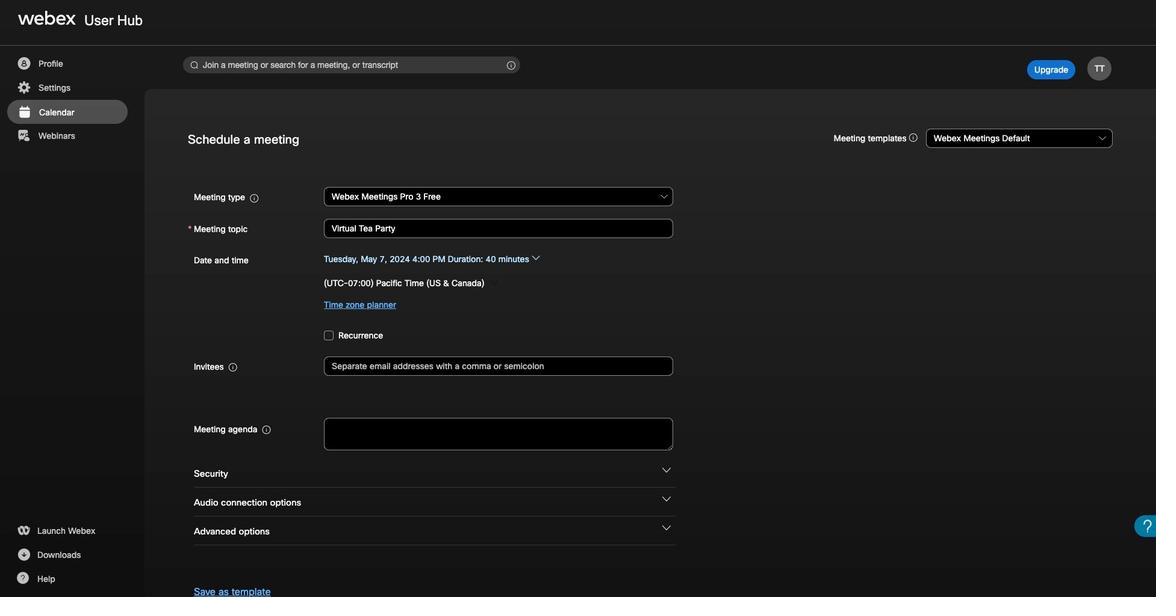 Task type: describe. For each thing, give the bounding box(es) containing it.
2 ng down image from the top
[[662, 496, 671, 504]]

mds meetings_filled image
[[17, 105, 32, 120]]

mds settings_filled image
[[16, 81, 31, 95]]

0 vertical spatial arrow image
[[532, 254, 540, 262]]

mds people circle_filled image
[[16, 57, 31, 71]]

mds webex helix filled image
[[16, 525, 31, 539]]

mds content download_filled image
[[16, 549, 31, 563]]

mds webinar_filled image
[[16, 129, 31, 143]]



Task type: locate. For each thing, give the bounding box(es) containing it.
Join a meeting or search for a meeting, or transcript text field
[[183, 57, 520, 73]]

0 horizontal spatial arrow image
[[490, 279, 498, 287]]

1 ng down image from the top
[[662, 467, 671, 475]]

None field
[[324, 186, 674, 208]]

1 vertical spatial arrow image
[[490, 279, 498, 287]]

1 horizontal spatial arrow image
[[532, 254, 540, 262]]

ng down image
[[662, 524, 671, 533]]

0 vertical spatial ng down image
[[662, 467, 671, 475]]

ng down image
[[662, 467, 671, 475], [662, 496, 671, 504]]

cisco webex image
[[18, 11, 76, 25]]

ng help active image
[[16, 573, 29, 585]]

Invitees text field
[[324, 357, 673, 376]]

1 vertical spatial ng down image
[[662, 496, 671, 504]]

group
[[188, 249, 1113, 316]]

arrow image
[[532, 254, 540, 262], [490, 279, 498, 287]]

None text field
[[324, 219, 673, 238], [324, 418, 673, 451], [324, 219, 673, 238], [324, 418, 673, 451]]



Task type: vqa. For each thing, say whether or not it's contained in the screenshot.
mds check_bold image on the left of the page
no



